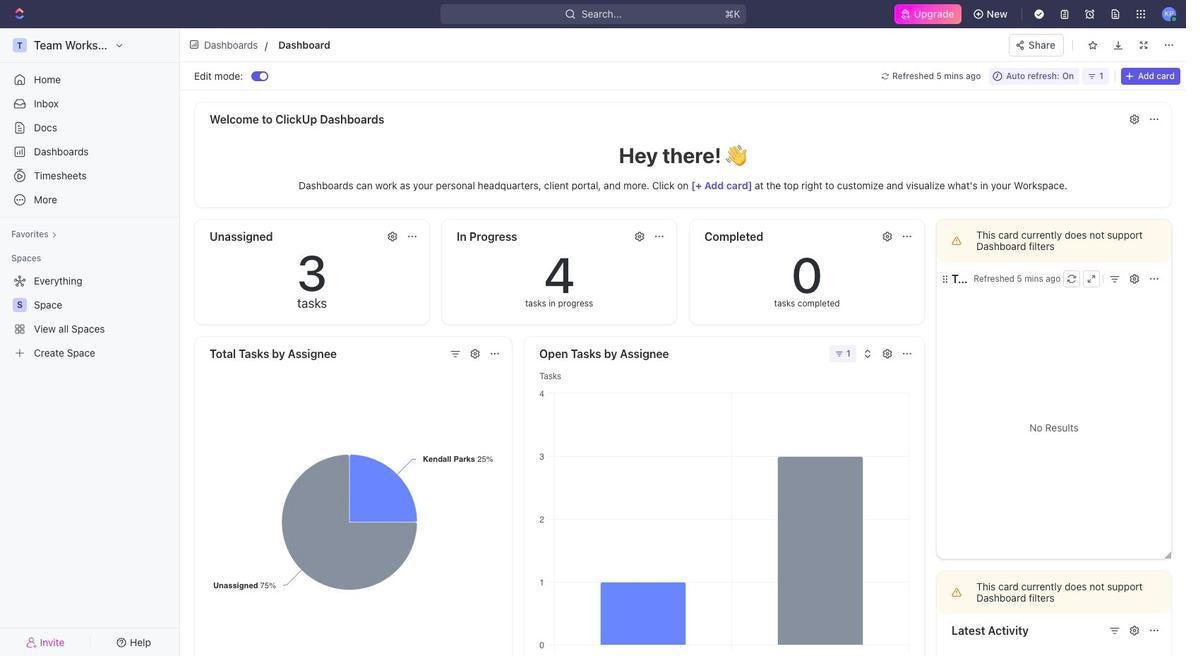 Task type: locate. For each thing, give the bounding box(es) containing it.
None text field
[[278, 36, 586, 54]]

space, , element
[[13, 298, 27, 312]]

tree
[[6, 270, 174, 365]]

invite user image
[[26, 636, 37, 649]]



Task type: vqa. For each thing, say whether or not it's contained in the screenshot.
SIDEBAR navigation
yes



Task type: describe. For each thing, give the bounding box(es) containing it.
sidebar navigation
[[0, 28, 183, 656]]

team workspace, , element
[[13, 38, 27, 52]]

tree inside sidebar "navigation"
[[6, 270, 174, 365]]



